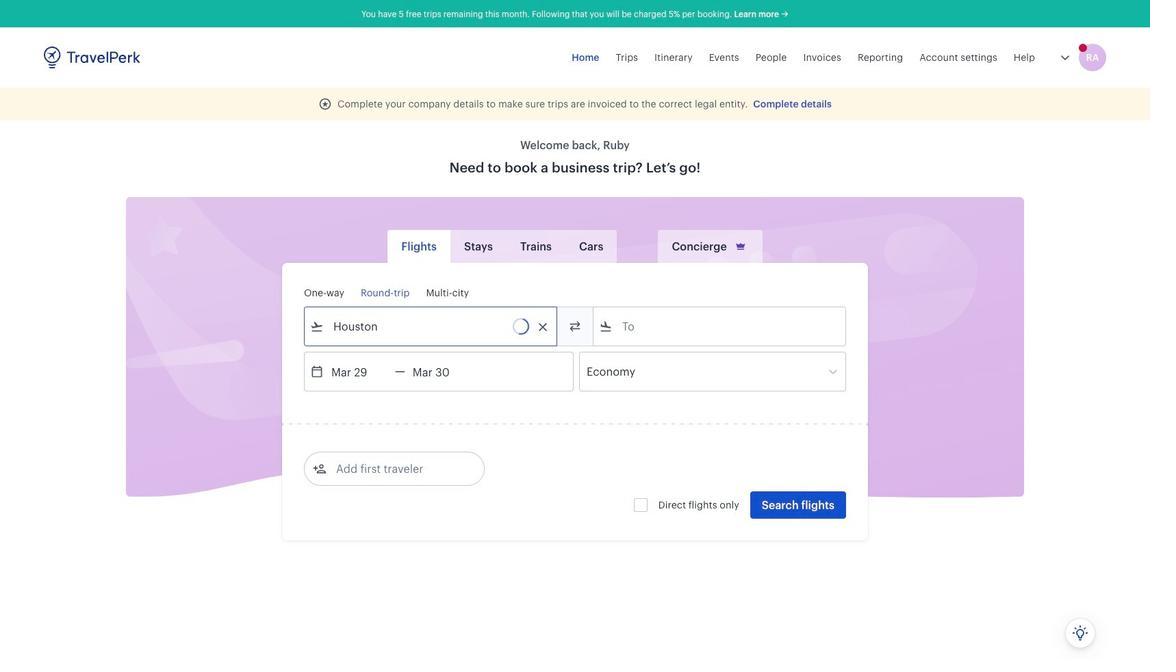 Task type: describe. For each thing, give the bounding box(es) containing it.
Return text field
[[405, 353, 476, 391]]



Task type: locate. For each thing, give the bounding box(es) containing it.
From search field
[[324, 316, 539, 338]]

Add first traveler search field
[[327, 458, 469, 480]]

Depart text field
[[324, 353, 395, 391]]

To search field
[[613, 316, 828, 338]]



